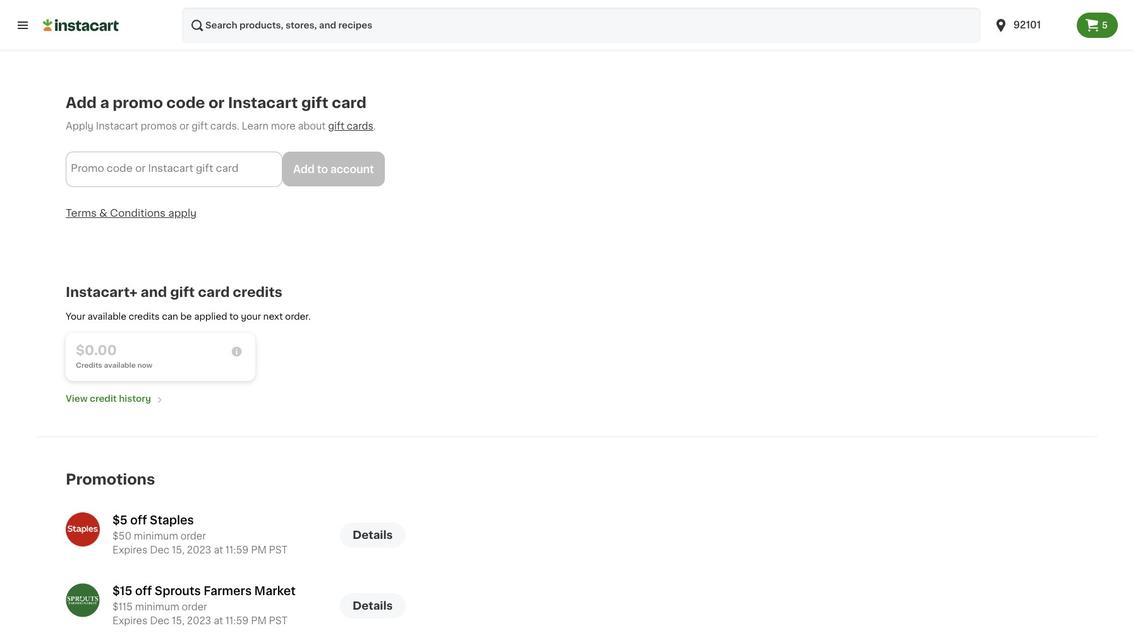 Task type: describe. For each thing, give the bounding box(es) containing it.
apply instacart promos or gift cards. learn more about gift cards .
[[66, 121, 376, 131]]

minimum inside '$15 off sprouts farmers market $115 minimum order expires dec 15, 2023 at 11:59 pm pst'
[[135, 602, 179, 612]]

available inside $0.00 credits available now
[[104, 362, 136, 369]]

view
[[66, 394, 88, 403]]

your
[[66, 312, 85, 321]]

minimum inside $5 off staples $50 minimum order expires dec 15, 2023 at 11:59 pm pst
[[134, 532, 178, 541]]

2023 inside '$15 off sprouts farmers market $115 minimum order expires dec 15, 2023 at 11:59 pm pst'
[[187, 617, 211, 626]]

learn
[[242, 121, 269, 131]]

.
[[374, 121, 376, 131]]

at inside $5 off staples $50 minimum order expires dec 15, 2023 at 11:59 pm pst
[[214, 546, 223, 555]]

instacart+
[[66, 286, 138, 299]]

add for add to account
[[293, 164, 315, 174]]

off for $15
[[135, 586, 152, 597]]

0 vertical spatial available
[[88, 312, 127, 321]]

sprouts
[[155, 586, 201, 597]]

15, inside $5 off staples $50 minimum order expires dec 15, 2023 at 11:59 pm pst
[[172, 546, 185, 555]]

0 horizontal spatial code
[[107, 163, 133, 173]]

add for add a promo code or instacart gift card
[[66, 96, 97, 110]]

15, inside '$15 off sprouts farmers market $115 minimum order expires dec 15, 2023 at 11:59 pm pst'
[[172, 617, 185, 626]]

cards
[[347, 121, 374, 131]]

92101 button
[[994, 8, 1070, 43]]

expires inside '$15 off sprouts farmers market $115 minimum order expires dec 15, 2023 at 11:59 pm pst'
[[113, 617, 148, 626]]

5 button
[[1077, 13, 1119, 38]]

$15
[[113, 586, 132, 597]]

0 vertical spatial card
[[332, 96, 367, 110]]

gift up 'about'
[[302, 96, 329, 110]]

1 vertical spatial instacart
[[96, 121, 138, 131]]

order inside $5 off staples $50 minimum order expires dec 15, 2023 at 11:59 pm pst
[[181, 532, 206, 541]]

instacart logo image
[[43, 18, 119, 33]]

2 vertical spatial or
[[135, 163, 146, 173]]

applied
[[194, 312, 227, 321]]

account
[[331, 164, 374, 174]]

off for $5
[[130, 515, 147, 527]]

$5 off staples $50 minimum order expires dec 15, 2023 at 11:59 pm pst
[[113, 515, 288, 555]]

at inside '$15 off sprouts farmers market $115 minimum order expires dec 15, 2023 at 11:59 pm pst'
[[214, 617, 223, 626]]

terms
[[66, 208, 97, 218]]

add a promo code or instacart gift card
[[66, 96, 367, 110]]

pm inside $5 off staples $50 minimum order expires dec 15, 2023 at 11:59 pm pst
[[251, 546, 267, 555]]

gift down apply instacart promos or gift cards. learn more about gift cards .
[[196, 163, 213, 173]]

0 vertical spatial or
[[209, 96, 225, 110]]

instacart+ and gift card credits
[[66, 286, 283, 299]]

11:59 inside '$15 off sprouts farmers market $115 minimum order expires dec 15, 2023 at 11:59 pm pst'
[[226, 617, 249, 626]]

credits
[[76, 362, 102, 369]]

1 vertical spatial card
[[216, 163, 239, 173]]

gift left cards.
[[192, 121, 208, 131]]

gift cards link
[[328, 121, 374, 131]]

your available credits can be applied to your next order.
[[66, 312, 311, 321]]

about
[[298, 121, 326, 131]]

2023 inside $5 off staples $50 minimum order expires dec 15, 2023 at 11:59 pm pst
[[187, 546, 211, 555]]

terms & conditions apply link
[[66, 208, 197, 218]]

view credit history
[[66, 394, 151, 403]]

0 vertical spatial code
[[166, 96, 205, 110]]

next
[[263, 312, 283, 321]]

terms & conditions apply
[[66, 208, 197, 218]]



Task type: locate. For each thing, give the bounding box(es) containing it.
2 details button from the top
[[340, 594, 406, 619]]

dec inside $5 off staples $50 minimum order expires dec 15, 2023 at 11:59 pm pst
[[150, 546, 170, 555]]

2 details from the top
[[353, 601, 393, 611]]

0 horizontal spatial or
[[135, 163, 146, 173]]

gift left cards
[[328, 121, 345, 131]]

cards.
[[210, 121, 240, 131]]

11:59
[[226, 546, 249, 555], [226, 617, 249, 626]]

order inside '$15 off sprouts farmers market $115 minimum order expires dec 15, 2023 at 11:59 pm pst'
[[182, 602, 207, 612]]

1 pm from the top
[[251, 546, 267, 555]]

2 expires from the top
[[113, 617, 148, 626]]

1 vertical spatial available
[[104, 362, 136, 369]]

details button for $15 off sprouts farmers market
[[340, 594, 406, 619]]

0 vertical spatial 11:59
[[226, 546, 249, 555]]

add inside button
[[293, 164, 315, 174]]

can
[[162, 312, 178, 321]]

1 horizontal spatial add
[[293, 164, 315, 174]]

to inside button
[[317, 164, 328, 174]]

15, down sprouts
[[172, 617, 185, 626]]

pm up the market
[[251, 546, 267, 555]]

11:59 down farmers
[[226, 617, 249, 626]]

apply
[[66, 121, 94, 131]]

1 vertical spatial off
[[135, 586, 152, 597]]

off right $15
[[135, 586, 152, 597]]

1 horizontal spatial or
[[180, 121, 189, 131]]

order.
[[285, 312, 311, 321]]

promo
[[71, 163, 104, 173]]

pm inside '$15 off sprouts farmers market $115 minimum order expires dec 15, 2023 at 11:59 pm pst'
[[251, 617, 267, 626]]

$0.00
[[76, 344, 117, 357]]

1 vertical spatial 11:59
[[226, 617, 249, 626]]

add to account button
[[283, 152, 385, 187]]

0 vertical spatial 15,
[[172, 546, 185, 555]]

0 horizontal spatial add
[[66, 96, 97, 110]]

1 vertical spatial at
[[214, 617, 223, 626]]

details button
[[340, 523, 406, 548], [340, 594, 406, 619]]

promotions
[[66, 473, 155, 487]]

2 2023 from the top
[[187, 617, 211, 626]]

1 details button from the top
[[340, 523, 406, 548]]

1 vertical spatial add
[[293, 164, 315, 174]]

&
[[99, 208, 108, 218]]

5
[[1103, 21, 1109, 30]]

15, down the staples
[[172, 546, 185, 555]]

pst
[[269, 546, 288, 555], [269, 617, 288, 626]]

details button for $5 off staples
[[340, 523, 406, 548]]

pst up the market
[[269, 546, 288, 555]]

at up farmers
[[214, 546, 223, 555]]

pm
[[251, 546, 267, 555], [251, 617, 267, 626]]

promo code or instacart gift card
[[71, 163, 239, 173]]

0 vertical spatial dec
[[150, 546, 170, 555]]

now
[[137, 362, 152, 369]]

0 horizontal spatial to
[[230, 312, 239, 321]]

1 dec from the top
[[150, 546, 170, 555]]

1 horizontal spatial to
[[317, 164, 328, 174]]

0 vertical spatial details button
[[340, 523, 406, 548]]

2 dec from the top
[[150, 617, 170, 626]]

available down the "instacart+"
[[88, 312, 127, 321]]

2 horizontal spatial instacart
[[228, 96, 298, 110]]

11:59 inside $5 off staples $50 minimum order expires dec 15, 2023 at 11:59 pm pst
[[226, 546, 249, 555]]

2 vertical spatial instacart
[[148, 163, 193, 173]]

promo
[[113, 96, 163, 110]]

$5
[[113, 515, 128, 527]]

or
[[209, 96, 225, 110], [180, 121, 189, 131], [135, 163, 146, 173]]

code right the promo
[[107, 163, 133, 173]]

or up conditions
[[135, 163, 146, 173]]

be
[[181, 312, 192, 321]]

1 vertical spatial details button
[[340, 594, 406, 619]]

2 11:59 from the top
[[226, 617, 249, 626]]

credits left can
[[129, 312, 160, 321]]

1 vertical spatial or
[[180, 121, 189, 131]]

0 vertical spatial order
[[181, 532, 206, 541]]

Promo code or Instacart gift card text field
[[66, 152, 283, 187]]

1 15, from the top
[[172, 546, 185, 555]]

at
[[214, 546, 223, 555], [214, 617, 223, 626]]

1 vertical spatial order
[[182, 602, 207, 612]]

2 pst from the top
[[269, 617, 288, 626]]

1 vertical spatial pm
[[251, 617, 267, 626]]

0 vertical spatial at
[[214, 546, 223, 555]]

or right promos
[[180, 121, 189, 131]]

1 vertical spatial dec
[[150, 617, 170, 626]]

0 vertical spatial add
[[66, 96, 97, 110]]

card up gift cards link
[[332, 96, 367, 110]]

92101 button
[[986, 8, 1077, 43]]

2 pm from the top
[[251, 617, 267, 626]]

add
[[66, 96, 97, 110], [293, 164, 315, 174]]

1 vertical spatial minimum
[[135, 602, 179, 612]]

code up promos
[[166, 96, 205, 110]]

1 vertical spatial to
[[230, 312, 239, 321]]

card up applied
[[198, 286, 230, 299]]

add up apply
[[66, 96, 97, 110]]

0 vertical spatial to
[[317, 164, 328, 174]]

2 15, from the top
[[172, 617, 185, 626]]

history
[[119, 394, 151, 403]]

1 vertical spatial expires
[[113, 617, 148, 626]]

view credit history link
[[66, 391, 166, 406]]

to left the account
[[317, 164, 328, 174]]

2 at from the top
[[214, 617, 223, 626]]

0 horizontal spatial credits
[[129, 312, 160, 321]]

dec
[[150, 546, 170, 555], [150, 617, 170, 626]]

market
[[255, 586, 296, 597]]

details for $5 off staples
[[353, 530, 393, 540]]

off right $5
[[130, 515, 147, 527]]

order down the staples
[[181, 532, 206, 541]]

details
[[353, 530, 393, 540], [353, 601, 393, 611]]

1 pst from the top
[[269, 546, 288, 555]]

2 horizontal spatial or
[[209, 96, 225, 110]]

1 vertical spatial details
[[353, 601, 393, 611]]

0 vertical spatial pst
[[269, 546, 288, 555]]

0 vertical spatial details
[[353, 530, 393, 540]]

card
[[332, 96, 367, 110], [216, 163, 239, 173], [198, 286, 230, 299]]

and
[[141, 286, 167, 299]]

a
[[100, 96, 109, 110]]

0 vertical spatial expires
[[113, 546, 148, 555]]

at down farmers
[[214, 617, 223, 626]]

$0.00 credits available now
[[76, 344, 152, 369]]

1 horizontal spatial code
[[166, 96, 205, 110]]

None search field
[[182, 8, 981, 43]]

or up apply instacart promos or gift cards. learn more about gift cards .
[[209, 96, 225, 110]]

2023 down the staples
[[187, 546, 211, 555]]

card down cards.
[[216, 163, 239, 173]]

off inside '$15 off sprouts farmers market $115 minimum order expires dec 15, 2023 at 11:59 pm pst'
[[135, 586, 152, 597]]

pst inside '$15 off sprouts farmers market $115 minimum order expires dec 15, 2023 at 11:59 pm pst'
[[269, 617, 288, 626]]

0 vertical spatial off
[[130, 515, 147, 527]]

instacart up learn
[[228, 96, 298, 110]]

pst down the market
[[269, 617, 288, 626]]

0 vertical spatial 2023
[[187, 546, 211, 555]]

farmers
[[204, 586, 252, 597]]

minimum
[[134, 532, 178, 541], [135, 602, 179, 612]]

minimum down sprouts
[[135, 602, 179, 612]]

code
[[166, 96, 205, 110], [107, 163, 133, 173]]

dec down the staples
[[150, 546, 170, 555]]

order
[[181, 532, 206, 541], [182, 602, 207, 612]]

minimum down the staples
[[134, 532, 178, 541]]

expires
[[113, 546, 148, 555], [113, 617, 148, 626]]

1 details from the top
[[353, 530, 393, 540]]

0 vertical spatial credits
[[233, 286, 283, 299]]

credit
[[90, 394, 117, 403]]

to left your
[[230, 312, 239, 321]]

1 horizontal spatial credits
[[233, 286, 283, 299]]

$15 off sprouts farmers market $115 minimum order expires dec 15, 2023 at 11:59 pm pst
[[113, 586, 296, 626]]

2 vertical spatial card
[[198, 286, 230, 299]]

order down sprouts
[[182, 602, 207, 612]]

expires down $115
[[113, 617, 148, 626]]

1 vertical spatial code
[[107, 163, 133, 173]]

staples
[[150, 515, 194, 527]]

available left now
[[104, 362, 136, 369]]

0 vertical spatial pm
[[251, 546, 267, 555]]

92101
[[1014, 20, 1042, 30]]

dec down sprouts
[[150, 617, 170, 626]]

0 vertical spatial minimum
[[134, 532, 178, 541]]

add to account
[[293, 164, 374, 174]]

1 expires from the top
[[113, 546, 148, 555]]

2023
[[187, 546, 211, 555], [187, 617, 211, 626]]

0 horizontal spatial instacart
[[96, 121, 138, 131]]

instacart down promos
[[148, 163, 193, 173]]

dec inside '$15 off sprouts farmers market $115 minimum order expires dec 15, 2023 at 11:59 pm pst'
[[150, 617, 170, 626]]

$115
[[113, 602, 133, 612]]

1 vertical spatial 2023
[[187, 617, 211, 626]]

pm down the market
[[251, 617, 267, 626]]

1 at from the top
[[214, 546, 223, 555]]

off
[[130, 515, 147, 527], [135, 586, 152, 597]]

1 11:59 from the top
[[226, 546, 249, 555]]

gift
[[302, 96, 329, 110], [192, 121, 208, 131], [328, 121, 345, 131], [196, 163, 213, 173], [170, 286, 195, 299]]

available
[[88, 312, 127, 321], [104, 362, 136, 369]]

0 vertical spatial instacart
[[228, 96, 298, 110]]

credits up your
[[233, 286, 283, 299]]

1 vertical spatial 15,
[[172, 617, 185, 626]]

pst inside $5 off staples $50 minimum order expires dec 15, 2023 at 11:59 pm pst
[[269, 546, 288, 555]]

expires down $50
[[113, 546, 148, 555]]

apply
[[168, 208, 197, 218]]

promos
[[141, 121, 177, 131]]

instacart
[[228, 96, 298, 110], [96, 121, 138, 131], [148, 163, 193, 173]]

to
[[317, 164, 328, 174], [230, 312, 239, 321]]

$50
[[113, 532, 132, 541]]

1 horizontal spatial instacart
[[148, 163, 193, 173]]

1 vertical spatial pst
[[269, 617, 288, 626]]

off inside $5 off staples $50 minimum order expires dec 15, 2023 at 11:59 pm pst
[[130, 515, 147, 527]]

details for $15 off sprouts farmers market
[[353, 601, 393, 611]]

gift up be
[[170, 286, 195, 299]]

more
[[271, 121, 296, 131]]

15,
[[172, 546, 185, 555], [172, 617, 185, 626]]

credits
[[233, 286, 283, 299], [129, 312, 160, 321]]

1 2023 from the top
[[187, 546, 211, 555]]

1 vertical spatial credits
[[129, 312, 160, 321]]

your
[[241, 312, 261, 321]]

add down 'about'
[[293, 164, 315, 174]]

11:59 up farmers
[[226, 546, 249, 555]]

conditions
[[110, 208, 166, 218]]

Search field
[[182, 8, 981, 43]]

instacart down a
[[96, 121, 138, 131]]

2023 down sprouts
[[187, 617, 211, 626]]

expires inside $5 off staples $50 minimum order expires dec 15, 2023 at 11:59 pm pst
[[113, 546, 148, 555]]



Task type: vqa. For each thing, say whether or not it's contained in the screenshot.
the leftmost RÄ
no



